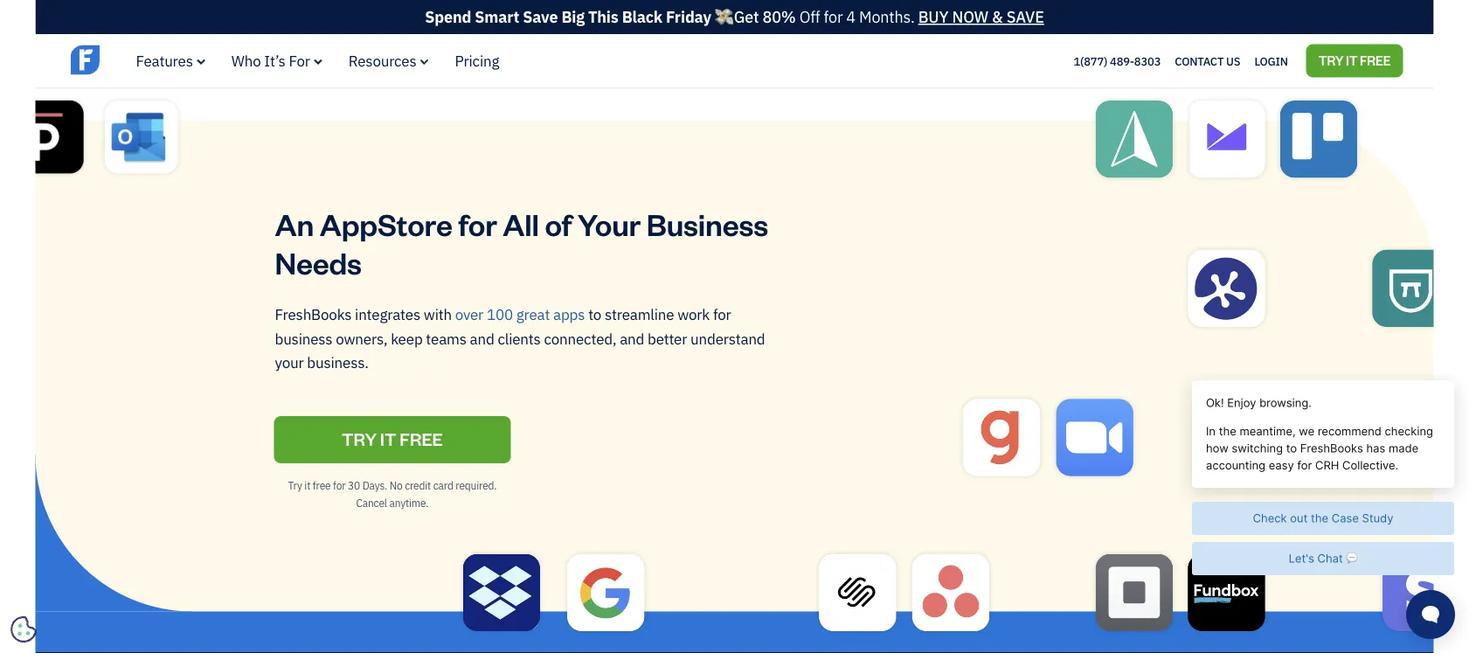 Task type: vqa. For each thing, say whether or not it's contained in the screenshot.
America
no



Task type: describe. For each thing, give the bounding box(es) containing it.
pricing link
[[455, 51, 499, 70]]

credit for try it free for 30 days. no credit card required.
[[747, 25, 773, 39]]

cookie preferences image
[[10, 616, 37, 643]]

buy now & save link
[[919, 7, 1045, 27]]

contact us link
[[1175, 50, 1241, 72]]

489-
[[1110, 54, 1135, 68]]

80%
[[763, 7, 796, 27]]

card for try it free for 30 days. no credit card required.
[[776, 25, 796, 39]]

your
[[578, 204, 641, 243]]

login
[[1255, 54, 1289, 68]]

an
[[275, 204, 314, 243]]

buy
[[919, 7, 949, 27]]

login link
[[1255, 50, 1289, 72]]

try inside the try it free for 30 days. no credit card required. cancel anytime.
[[288, 479, 302, 493]]

smart
[[475, 7, 519, 27]]

off
[[800, 7, 821, 27]]

business
[[647, 204, 768, 243]]

try for try it free
[[1319, 52, 1344, 68]]

spend smart save big this black friday 💸 get 80% off for 4 months. buy now & save
[[425, 7, 1045, 27]]

free
[[1360, 52, 1392, 68]]

over 100 great apps link
[[455, 305, 585, 324]]

&
[[992, 7, 1003, 27]]

connected,
[[544, 329, 617, 348]]

features
[[136, 51, 193, 70]]

big
[[562, 7, 585, 27]]

teams
[[426, 329, 467, 348]]

try it free link
[[274, 416, 511, 463]]

for for try it free for 30 days. no credit card required. cancel anytime.
[[333, 479, 346, 493]]

get
[[734, 7, 759, 27]]

appstore
[[320, 204, 453, 243]]

us
[[1227, 54, 1241, 68]]

pricing
[[455, 51, 499, 70]]

great
[[517, 305, 550, 324]]

30 for try it free for 30 days. no credit card required.
[[690, 25, 703, 39]]

it
[[380, 428, 396, 450]]

it's
[[264, 51, 286, 70]]

all
[[503, 204, 539, 243]]

try
[[342, 428, 377, 450]]

streamline
[[605, 305, 674, 324]]

save
[[1007, 7, 1045, 27]]

for inside an appstore for all of your business needs
[[459, 204, 497, 243]]

for for to streamline work for business owners, keep teams and clients connected, and better understand your business.
[[713, 305, 731, 324]]

4
[[847, 7, 856, 27]]

it for try it free for 30 days. no credit card required. cancel anytime.
[[305, 479, 311, 493]]

💸
[[715, 7, 731, 27]]

business
[[275, 329, 333, 348]]

cookie consent banner dialog
[[13, 438, 275, 640]]

your
[[275, 352, 304, 372]]

free for try it free for 30 days. no credit card required.
[[655, 25, 673, 39]]

1 and from the left
[[470, 329, 495, 348]]

to streamline work for business owners, keep teams and clients connected, and better understand your business.
[[275, 305, 766, 372]]

resources
[[349, 51, 417, 70]]

days. for try it free for 30 days. no credit card required. cancel anytime.
[[363, 479, 387, 493]]

owners,
[[336, 329, 388, 348]]



Task type: locate. For each thing, give the bounding box(es) containing it.
features link
[[136, 51, 205, 70]]

100
[[487, 305, 513, 324]]

2 vertical spatial try
[[288, 479, 302, 493]]

for for try it free for 30 days. no credit card required.
[[676, 25, 688, 39]]

0 vertical spatial try
[[630, 25, 645, 39]]

save
[[523, 7, 558, 27]]

months.
[[859, 7, 915, 27]]

it for try it free
[[1347, 52, 1358, 68]]

needs
[[275, 243, 362, 282]]

for inside the try it free for 30 days. no credit card required. cancel anytime.
[[333, 479, 346, 493]]

1 vertical spatial it
[[1347, 52, 1358, 68]]

free left 💸 on the top of the page
[[655, 25, 673, 39]]

freshbooks
[[275, 305, 352, 324]]

30 up cancel
[[348, 479, 360, 493]]

keep
[[391, 329, 423, 348]]

it for try it free for 30 days. no credit card required.
[[647, 25, 653, 39]]

for up understand
[[713, 305, 731, 324]]

no up anytime.
[[390, 479, 403, 493]]

0 vertical spatial 30
[[690, 25, 703, 39]]

1(877) 489-8303
[[1074, 54, 1161, 68]]

cancel
[[356, 496, 387, 510]]

1 vertical spatial required.
[[456, 479, 497, 493]]

try it free link
[[1307, 44, 1404, 78]]

1 horizontal spatial free
[[655, 25, 673, 39]]

0 vertical spatial it
[[647, 25, 653, 39]]

no inside the try it free for 30 days. no credit card required. cancel anytime.
[[390, 479, 403, 493]]

it
[[647, 25, 653, 39], [1347, 52, 1358, 68], [305, 479, 311, 493]]

try it free
[[342, 428, 443, 450]]

for inside to streamline work for business owners, keep teams and clients connected, and better understand your business.
[[713, 305, 731, 324]]

0 horizontal spatial it
[[305, 479, 311, 493]]

days. left "get"
[[705, 25, 730, 39]]

2 and from the left
[[620, 329, 645, 348]]

1 horizontal spatial it
[[647, 25, 653, 39]]

0 vertical spatial credit
[[747, 25, 773, 39]]

days. up cancel
[[363, 479, 387, 493]]

this
[[588, 7, 619, 27]]

card
[[776, 25, 796, 39], [433, 479, 453, 493]]

with
[[424, 305, 452, 324]]

free
[[655, 25, 673, 39], [313, 479, 331, 493]]

now
[[953, 7, 989, 27]]

1 horizontal spatial days.
[[705, 25, 730, 39]]

integrates
[[355, 305, 421, 324]]

30 left 💸 on the top of the page
[[690, 25, 703, 39]]

1 vertical spatial 30
[[348, 479, 360, 493]]

and down streamline
[[620, 329, 645, 348]]

black
[[622, 7, 663, 27]]

for down try
[[333, 479, 346, 493]]

credit up anytime.
[[405, 479, 431, 493]]

resources link
[[349, 51, 429, 70]]

freshbooks integrates with over 100 great apps
[[275, 305, 585, 324]]

friday
[[666, 7, 712, 27]]

required. for try it free for 30 days. no credit card required. cancel anytime.
[[456, 479, 497, 493]]

credit for try it free for 30 days. no credit card required. cancel anytime.
[[405, 479, 431, 493]]

contact us
[[1175, 54, 1241, 68]]

free for try it free for 30 days. no credit card required. cancel anytime.
[[313, 479, 331, 493]]

0 horizontal spatial try
[[288, 479, 302, 493]]

days. inside the try it free for 30 days. no credit card required. cancel anytime.
[[363, 479, 387, 493]]

contact
[[1175, 54, 1224, 68]]

to
[[589, 305, 602, 324]]

30 inside the try it free for 30 days. no credit card required. cancel anytime.
[[348, 479, 360, 493]]

1 horizontal spatial try
[[630, 25, 645, 39]]

card down free
[[433, 479, 453, 493]]

and
[[470, 329, 495, 348], [620, 329, 645, 348]]

0 vertical spatial free
[[655, 25, 673, 39]]

for
[[824, 7, 843, 27], [676, 25, 688, 39], [459, 204, 497, 243], [713, 305, 731, 324], [333, 479, 346, 493]]

1 horizontal spatial required.
[[798, 25, 839, 39]]

0 horizontal spatial card
[[433, 479, 453, 493]]

freshbooks logo image
[[70, 43, 206, 77]]

no
[[732, 25, 745, 39], [390, 479, 403, 493]]

it inside the try it free for 30 days. no credit card required. cancel anytime.
[[305, 479, 311, 493]]

0 horizontal spatial days.
[[363, 479, 387, 493]]

who it's for
[[232, 51, 310, 70]]

30 for try it free for 30 days. no credit card required. cancel anytime.
[[348, 479, 360, 493]]

free inside the try it free for 30 days. no credit card required. cancel anytime.
[[313, 479, 331, 493]]

try
[[630, 25, 645, 39], [1319, 52, 1344, 68], [288, 479, 302, 493]]

0 horizontal spatial required.
[[456, 479, 497, 493]]

try it free
[[1319, 52, 1392, 68]]

0 horizontal spatial free
[[313, 479, 331, 493]]

credit inside the try it free for 30 days. no credit card required. cancel anytime.
[[405, 479, 431, 493]]

0 vertical spatial days.
[[705, 25, 730, 39]]

2 horizontal spatial try
[[1319, 52, 1344, 68]]

0 vertical spatial no
[[732, 25, 745, 39]]

of
[[545, 204, 572, 243]]

no right 💸 on the top of the page
[[732, 25, 745, 39]]

card for try it free for 30 days. no credit card required. cancel anytime.
[[433, 479, 453, 493]]

card inside the try it free for 30 days. no credit card required. cancel anytime.
[[433, 479, 453, 493]]

for
[[289, 51, 310, 70]]

1 vertical spatial try
[[1319, 52, 1344, 68]]

no for try it free for 30 days. no credit card required. cancel anytime.
[[390, 479, 403, 493]]

who
[[232, 51, 261, 70]]

0 horizontal spatial 30
[[348, 479, 360, 493]]

card left off
[[776, 25, 796, 39]]

1 vertical spatial days.
[[363, 479, 387, 493]]

1 horizontal spatial no
[[732, 25, 745, 39]]

required.
[[798, 25, 839, 39], [456, 479, 497, 493]]

1 vertical spatial free
[[313, 479, 331, 493]]

business.
[[307, 352, 369, 372]]

1 vertical spatial credit
[[405, 479, 431, 493]]

better
[[648, 329, 687, 348]]

and down over
[[470, 329, 495, 348]]

1 vertical spatial card
[[433, 479, 453, 493]]

try for try it free for 30 days. no credit card required.
[[630, 25, 645, 39]]

days. for try it free for 30 days. no credit card required.
[[705, 25, 730, 39]]

over
[[455, 305, 484, 324]]

1 vertical spatial no
[[390, 479, 403, 493]]

30
[[690, 25, 703, 39], [348, 479, 360, 493]]

credit right 💸 on the top of the page
[[747, 25, 773, 39]]

1 horizontal spatial 30
[[690, 25, 703, 39]]

anytime.
[[389, 496, 429, 510]]

1 horizontal spatial and
[[620, 329, 645, 348]]

0 horizontal spatial and
[[470, 329, 495, 348]]

for right black
[[676, 25, 688, 39]]

apps
[[554, 305, 585, 324]]

0 horizontal spatial credit
[[405, 479, 431, 493]]

credit
[[747, 25, 773, 39], [405, 479, 431, 493]]

required. for try it free for 30 days. no credit card required.
[[798, 25, 839, 39]]

for left the 'all'
[[459, 204, 497, 243]]

0 vertical spatial card
[[776, 25, 796, 39]]

days.
[[705, 25, 730, 39], [363, 479, 387, 493]]

an appstore for all of your business needs
[[275, 204, 768, 282]]

1(877)
[[1074, 54, 1108, 68]]

work
[[678, 305, 710, 324]]

1 horizontal spatial credit
[[747, 25, 773, 39]]

1 horizontal spatial card
[[776, 25, 796, 39]]

required. inside the try it free for 30 days. no credit card required. cancel anytime.
[[456, 479, 497, 493]]

free down try it free link
[[313, 479, 331, 493]]

1(877) 489-8303 link
[[1074, 54, 1161, 68]]

clients
[[498, 329, 541, 348]]

who it's for link
[[232, 51, 322, 70]]

0 horizontal spatial no
[[390, 479, 403, 493]]

8303
[[1135, 54, 1161, 68]]

2 horizontal spatial it
[[1347, 52, 1358, 68]]

for left 4
[[824, 7, 843, 27]]

understand
[[691, 329, 766, 348]]

free
[[400, 428, 443, 450]]

no for try it free for 30 days. no credit card required.
[[732, 25, 745, 39]]

0 vertical spatial required.
[[798, 25, 839, 39]]

spend
[[425, 7, 472, 27]]

2 vertical spatial it
[[305, 479, 311, 493]]

try it free for 30 days. no credit card required. cancel anytime.
[[288, 479, 497, 510]]

try it free for 30 days. no credit card required.
[[630, 25, 839, 39]]



